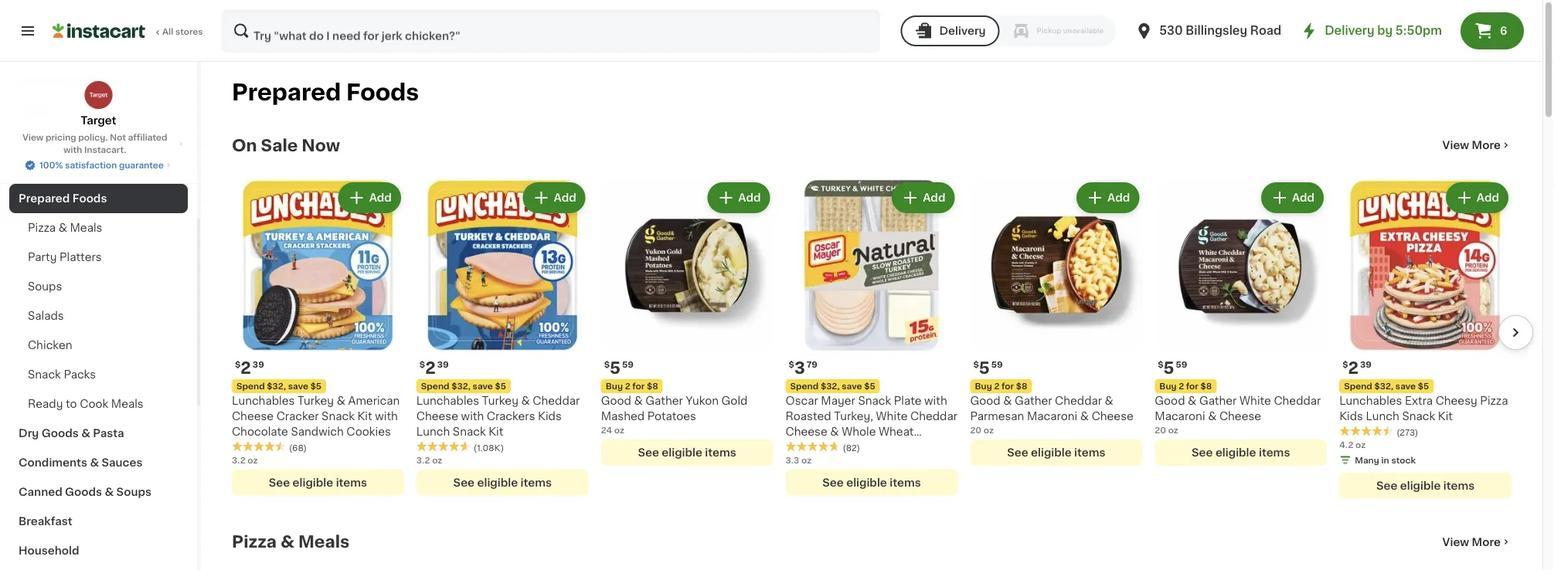Task type: locate. For each thing, give the bounding box(es) containing it.
good for good & gather yukon gold mashed potatoes
[[601, 396, 632, 407]]

see down parmesan
[[1008, 448, 1029, 458]]

0 vertical spatial pizza & meals
[[28, 223, 102, 233]]

see eligible items down the (68)
[[269, 477, 367, 488]]

1 20 from the left
[[971, 426, 982, 435]]

0 horizontal spatial foods
[[72, 193, 107, 204]]

1 horizontal spatial $8
[[1016, 382, 1028, 391]]

2 kids from the left
[[1340, 411, 1364, 422]]

oz inside good & gather white cheddar macaroni & cheese 20 oz
[[1169, 426, 1179, 435]]

see eligible items button down the (82)
[[786, 470, 958, 496]]

3 spend from the left
[[421, 382, 450, 391]]

1 horizontal spatial kit
[[489, 427, 504, 438]]

1 save from the left
[[288, 382, 308, 391]]

1 view more link from the top
[[1443, 138, 1512, 153]]

kit down cheesy
[[1439, 411, 1454, 422]]

$5 up "turkey,"
[[865, 382, 876, 391]]

0 horizontal spatial prepared foods
[[19, 193, 107, 204]]

4 product group from the left
[[786, 179, 958, 496]]

2 spend from the left
[[791, 382, 819, 391]]

cheese inside good & gather cheddar & parmesan macaroni & cheese 20 oz
[[1092, 411, 1134, 422]]

gather inside good & gather yukon gold mashed potatoes 24 oz
[[646, 396, 683, 407]]

2 buy 2 for $8 from the left
[[975, 382, 1028, 391]]

4 save from the left
[[1396, 382, 1417, 391]]

2 product group from the left
[[417, 179, 589, 496]]

0 vertical spatial foods
[[346, 82, 419, 104]]

1 vertical spatial foods
[[72, 193, 107, 204]]

0 horizontal spatial crackers
[[487, 411, 535, 422]]

good inside good & gather white cheddar macaroni & cheese 20 oz
[[1155, 396, 1186, 407]]

eligible
[[662, 448, 703, 458], [1031, 448, 1072, 458], [1216, 448, 1257, 458], [293, 477, 333, 488], [847, 477, 887, 488], [477, 477, 518, 488], [1401, 480, 1441, 491]]

more for on sale now
[[1473, 140, 1501, 151]]

delivery inside button
[[940, 26, 986, 36]]

1 horizontal spatial for
[[1002, 382, 1014, 391]]

buy 2 for $8 for mashed
[[606, 382, 659, 391]]

deli
[[19, 164, 41, 175]]

59 up good & gather white cheddar macaroni & cheese 20 oz
[[1176, 361, 1188, 369]]

0 vertical spatial view more
[[1443, 140, 1501, 151]]

affiliated
[[128, 133, 167, 142]]

1 view more from the top
[[1443, 140, 1501, 151]]

5 product group from the left
[[971, 179, 1143, 466]]

3 save from the left
[[473, 382, 493, 391]]

1 gather from the left
[[646, 396, 683, 407]]

lunchables up (1.08k)
[[417, 396, 479, 407]]

spend up the chocolate
[[237, 382, 265, 391]]

$8 up parmesan
[[1016, 382, 1028, 391]]

59 for good & gather yukon gold mashed potatoes
[[622, 361, 634, 369]]

0 vertical spatial soups
[[28, 281, 62, 292]]

4 $5 from the left
[[1419, 382, 1430, 391]]

eligible for good & gather cheddar & parmesan macaroni & cheese
[[1031, 448, 1072, 458]]

0 vertical spatial goods
[[42, 428, 79, 439]]

1 vertical spatial meals
[[111, 399, 144, 410]]

see for lunchables extra cheesy pizza kids lunch snack kit
[[1377, 480, 1398, 491]]

kit
[[358, 411, 372, 422], [1439, 411, 1454, 422], [489, 427, 504, 438]]

2 horizontal spatial lunchables
[[1340, 396, 1403, 407]]

with right plate
[[925, 396, 948, 407]]

$ 5 59 for good & gather white cheddar macaroni & cheese
[[1158, 360, 1188, 376]]

3 gather from the left
[[1200, 396, 1237, 407]]

2 for from the left
[[1002, 382, 1014, 391]]

0 horizontal spatial lunchables
[[232, 396, 295, 407]]

Search field
[[223, 11, 879, 51]]

lunchables inside the lunchables extra cheesy pizza kids lunch snack kit
[[1340, 396, 1403, 407]]

2 horizontal spatial 59
[[1176, 361, 1188, 369]]

lunchables up the chocolate
[[232, 396, 295, 407]]

buy
[[606, 382, 623, 391], [975, 382, 993, 391], [1160, 382, 1177, 391]]

0 horizontal spatial kids
[[538, 411, 562, 422]]

1 horizontal spatial prepared
[[232, 82, 341, 104]]

buy up the mashed
[[606, 382, 623, 391]]

0 horizontal spatial macaroni
[[1028, 411, 1078, 422]]

2 save from the left
[[842, 382, 863, 391]]

macaroni inside good & gather cheddar & parmesan macaroni & cheese 20 oz
[[1028, 411, 1078, 422]]

0 horizontal spatial 39
[[253, 361, 264, 369]]

1 kids from the left
[[538, 411, 562, 422]]

1 horizontal spatial 59
[[992, 361, 1003, 369]]

2 vertical spatial meals
[[298, 534, 350, 550]]

3 $ 2 39 from the left
[[1343, 360, 1372, 376]]

3 $32, from the left
[[452, 382, 471, 391]]

eligible down good & gather cheddar & parmesan macaroni & cheese 20 oz
[[1031, 448, 1072, 458]]

with up (1.08k)
[[461, 411, 484, 422]]

1 horizontal spatial kids
[[1340, 411, 1364, 422]]

oz inside good & gather yukon gold mashed potatoes 24 oz
[[614, 426, 625, 435]]

see eligible items button down potatoes
[[601, 440, 774, 466]]

stock
[[1392, 456, 1416, 465]]

0 horizontal spatial pizza & meals link
[[9, 213, 188, 243]]

2 horizontal spatial gather
[[1200, 396, 1237, 407]]

6 add from the left
[[1293, 193, 1315, 203]]

add for oscar mayer snack plate with roasted turkey, white cheddar cheese & whole wheat crackers
[[923, 193, 946, 203]]

add for good & gather white cheddar macaroni & cheese
[[1293, 193, 1315, 203]]

see for good & gather cheddar & parmesan macaroni & cheese
[[1008, 448, 1029, 458]]

see eligible items down good & gather white cheddar macaroni & cheese 20 oz
[[1192, 448, 1291, 458]]

1 vertical spatial view more link
[[1443, 535, 1512, 550]]

with down the pricing
[[63, 146, 82, 154]]

1 $ 5 59 from the left
[[604, 360, 634, 376]]

2 horizontal spatial pizza
[[1481, 396, 1509, 407]]

7 product group from the left
[[1340, 179, 1512, 499]]

all
[[162, 27, 173, 36]]

39 up the chocolate
[[253, 361, 264, 369]]

good & gather cheddar & parmesan macaroni & cheese 20 oz
[[971, 396, 1134, 435]]

turkey for snack
[[298, 396, 334, 407]]

3 spend $32, save $5 from the left
[[421, 382, 506, 391]]

$ 2 39 for lunchables extra cheesy pizza kids lunch snack kit
[[1343, 360, 1372, 376]]

1 horizontal spatial $ 5 59
[[974, 360, 1003, 376]]

cracker
[[277, 411, 319, 422]]

0 horizontal spatial good
[[601, 396, 632, 407]]

spend $32, save $5 up mayer
[[791, 382, 876, 391]]

2 horizontal spatial buy
[[1160, 382, 1177, 391]]

59 for good & gather cheddar & parmesan macaroni & cheese
[[992, 361, 1003, 369]]

0 vertical spatial view more link
[[1443, 138, 1512, 153]]

0 vertical spatial crackers
[[487, 411, 535, 422]]

see eligible items button down good & gather cheddar & parmesan macaroni & cheese 20 oz
[[971, 440, 1143, 466]]

2 turkey from the left
[[482, 396, 519, 407]]

see eligible items for good & gather yukon gold mashed potatoes
[[638, 448, 737, 458]]

0 horizontal spatial gather
[[646, 396, 683, 407]]

(1.08k)
[[474, 444, 504, 452]]

spend $32, save $5 for lunch
[[1345, 382, 1430, 391]]

prepared foods down 100%
[[19, 193, 107, 204]]

1 59 from the left
[[622, 361, 634, 369]]

1 horizontal spatial pizza & meals
[[232, 534, 350, 550]]

cheese inside lunchables turkey & american cheese cracker snack kit with chocolate sandwich cookies
[[232, 411, 274, 422]]

0 vertical spatial more
[[1473, 140, 1501, 151]]

1 vertical spatial white
[[876, 411, 908, 422]]

$32,
[[267, 382, 286, 391], [821, 382, 840, 391], [452, 382, 471, 391], [1375, 382, 1394, 391]]

2 good from the left
[[971, 396, 1001, 407]]

5 add from the left
[[1108, 193, 1131, 203]]

2 $ from the left
[[789, 361, 795, 369]]

4 $32, from the left
[[1375, 382, 1394, 391]]

3 39 from the left
[[1361, 361, 1372, 369]]

3 5 from the left
[[1164, 360, 1175, 376]]

pricing
[[46, 133, 76, 142]]

goods down condiments & sauces
[[65, 487, 102, 498]]

1 5 from the left
[[610, 360, 621, 376]]

1 $32, from the left
[[267, 382, 286, 391]]

$ 2 39
[[235, 360, 264, 376], [420, 360, 449, 376], [1343, 360, 1372, 376]]

2 add from the left
[[554, 193, 577, 203]]

$ for lunchables turkey & cheddar cheese with crackers kids lunch snack kit
[[420, 361, 425, 369]]

5 $ from the left
[[974, 361, 979, 369]]

None search field
[[221, 9, 881, 53]]

2 39 from the left
[[437, 361, 449, 369]]

kids
[[538, 411, 562, 422], [1340, 411, 1364, 422]]

1 horizontal spatial crackers
[[786, 442, 834, 453]]

spend $32, save $5 up 'extra'
[[1345, 382, 1430, 391]]

$ inside $ 3 79
[[789, 361, 795, 369]]

$5 up lunchables turkey & cheddar cheese with crackers kids lunch snack kit
[[495, 382, 506, 391]]

see eligible items for good & gather white cheddar macaroni & cheese
[[1192, 448, 1291, 458]]

$ 2 39 for lunchables turkey & cheddar cheese with crackers kids lunch snack kit
[[420, 360, 449, 376]]

2 $8 from the left
[[1016, 382, 1028, 391]]

20 inside good & gather white cheddar macaroni & cheese 20 oz
[[1155, 426, 1167, 435]]

buy 2 for $8 up good & gather white cheddar macaroni & cheese 20 oz
[[1160, 382, 1213, 391]]

pizza & meals link for view more 'link' for meals
[[232, 533, 350, 552]]

see eligible items down the (82)
[[823, 477, 921, 488]]

guarantee
[[119, 161, 164, 170]]

3 product group from the left
[[601, 179, 774, 466]]

$32, up mayer
[[821, 382, 840, 391]]

crackers up 3.3 oz
[[786, 442, 834, 453]]

buy up parmesan
[[975, 382, 993, 391]]

see down (1.08k)
[[454, 477, 475, 488]]

1 horizontal spatial 20
[[1155, 426, 1167, 435]]

1 horizontal spatial gather
[[1015, 396, 1053, 407]]

0 horizontal spatial $8
[[647, 382, 659, 391]]

2 gather from the left
[[1015, 396, 1053, 407]]

spend $32, save $5 up cracker
[[237, 382, 322, 391]]

2 add button from the left
[[525, 184, 584, 212]]

turkey up cracker
[[298, 396, 334, 407]]

save up cracker
[[288, 382, 308, 391]]

1 horizontal spatial lunchables
[[417, 396, 479, 407]]

prepared up on sale now
[[232, 82, 341, 104]]

pizza & meals
[[28, 223, 102, 233], [232, 534, 350, 550]]

2 horizontal spatial for
[[1187, 382, 1199, 391]]

turkey up (1.08k)
[[482, 396, 519, 407]]

2 horizontal spatial good
[[1155, 396, 1186, 407]]

0 vertical spatial lunch
[[1366, 411, 1400, 422]]

spend $32, save $5 up lunchables turkey & cheddar cheese with crackers kids lunch snack kit
[[421, 382, 506, 391]]

see for lunchables turkey & american cheese cracker snack kit with chocolate sandwich cookies
[[269, 477, 290, 488]]

4 spend $32, save $5 from the left
[[1345, 382, 1430, 391]]

spend $32, save $5 for cracker
[[237, 382, 322, 391]]

1 horizontal spatial buy
[[975, 382, 993, 391]]

buy 2 for $8 up parmesan
[[975, 382, 1028, 391]]

$8 up potatoes
[[647, 382, 659, 391]]

white inside oscar mayer snack plate with roasted turkey, white cheddar cheese & whole wheat crackers
[[876, 411, 908, 422]]

spend $32, save $5 for with
[[421, 382, 506, 391]]

$32, up lunchables turkey & cheddar cheese with crackers kids lunch snack kit
[[452, 382, 471, 391]]

see eligible items button for lunchables extra cheesy pizza kids lunch snack kit
[[1340, 473, 1512, 499]]

kit up (1.08k)
[[489, 427, 504, 438]]

breakfast link
[[9, 507, 188, 537]]

1 buy 2 for $8 from the left
[[606, 382, 659, 391]]

crackers inside lunchables turkey & cheddar cheese with crackers kids lunch snack kit
[[487, 411, 535, 422]]

on sale now link
[[232, 136, 340, 155]]

cookies
[[347, 427, 391, 437]]

save up lunchables turkey & cheddar cheese with crackers kids lunch snack kit
[[473, 382, 493, 391]]

59 for good & gather white cheddar macaroni & cheese
[[1176, 361, 1188, 369]]

crackers inside oscar mayer snack plate with roasted turkey, white cheddar cheese & whole wheat crackers
[[786, 442, 834, 453]]

soups up salads
[[28, 281, 62, 292]]

see eligible items for oscar mayer snack plate with roasted turkey, white cheddar cheese & whole wheat crackers
[[823, 477, 921, 488]]

1 add button from the left
[[340, 184, 400, 212]]

snack packs link
[[9, 360, 188, 390]]

1 more from the top
[[1473, 140, 1501, 151]]

lunch up (273)
[[1366, 411, 1400, 422]]

1 horizontal spatial foods
[[346, 82, 419, 104]]

snack inside lunchables turkey & cheddar cheese with crackers kids lunch snack kit
[[453, 427, 486, 438]]

1 horizontal spatial pizza & meals link
[[232, 533, 350, 552]]

product group
[[232, 179, 404, 496], [417, 179, 589, 496], [601, 179, 774, 466], [786, 179, 958, 496], [971, 179, 1143, 466], [1155, 179, 1328, 466], [1340, 179, 1512, 499]]

2 macaroni from the left
[[1155, 411, 1206, 422]]

crackers up (1.08k)
[[487, 411, 535, 422]]

pizza & meals link
[[9, 213, 188, 243], [232, 533, 350, 552]]

0 horizontal spatial 3.2
[[232, 456, 246, 465]]

$8 up good & gather white cheddar macaroni & cheese 20 oz
[[1201, 382, 1213, 391]]

oscar mayer snack plate with roasted turkey, white cheddar cheese & whole wheat crackers
[[786, 396, 958, 453]]

100% satisfaction guarantee
[[40, 161, 164, 170]]

$5 up lunchables turkey & american cheese cracker snack kit with chocolate sandwich cookies
[[311, 382, 322, 391]]

delivery for delivery by 5:50pm
[[1325, 25, 1375, 36]]

1 $ 2 39 from the left
[[235, 360, 264, 376]]

0 horizontal spatial $ 5 59
[[604, 360, 634, 376]]

$5 for roasted
[[865, 382, 876, 391]]

2 view more link from the top
[[1443, 535, 1512, 550]]

buy 2 for $8 up the mashed
[[606, 382, 659, 391]]

5 add button from the left
[[1079, 184, 1138, 212]]

turkey
[[298, 396, 334, 407], [482, 396, 519, 407]]

condiments
[[19, 458, 87, 469]]

save for with
[[473, 382, 493, 391]]

good inside good & gather yukon gold mashed potatoes 24 oz
[[601, 396, 632, 407]]

for up parmesan
[[1002, 382, 1014, 391]]

goods up condiments
[[42, 428, 79, 439]]

ready
[[28, 399, 63, 410]]

stores
[[175, 27, 203, 36]]

see eligible items button down the (68)
[[232, 470, 404, 496]]

snack up "turkey,"
[[859, 396, 892, 407]]

$32, up cracker
[[267, 382, 286, 391]]

turkey inside lunchables turkey & cheddar cheese with crackers kids lunch snack kit
[[482, 396, 519, 407]]

3 good from the left
[[1155, 396, 1186, 407]]

1 vertical spatial lunch
[[417, 427, 450, 438]]

eligible down the (68)
[[293, 477, 333, 488]]

spend for lunchables turkey & american cheese cracker snack kit with chocolate sandwich cookies
[[237, 382, 265, 391]]

3 $8 from the left
[[1201, 382, 1213, 391]]

see eligible items button down good & gather white cheddar macaroni & cheese 20 oz
[[1155, 440, 1328, 466]]

0 horizontal spatial 20
[[971, 426, 982, 435]]

see eligible items button down stock
[[1340, 473, 1512, 499]]

see down potatoes
[[638, 448, 659, 458]]

1 for from the left
[[633, 382, 645, 391]]

$ for lunchables extra cheesy pizza kids lunch snack kit
[[1343, 361, 1349, 369]]

sale
[[261, 137, 298, 153]]

add for lunchables turkey & american cheese cracker snack kit with chocolate sandwich cookies
[[369, 193, 392, 203]]

kids left the mashed
[[538, 411, 562, 422]]

cheddar inside oscar mayer snack plate with roasted turkey, white cheddar cheese & whole wheat crackers
[[911, 411, 958, 422]]

2 horizontal spatial kit
[[1439, 411, 1454, 422]]

kids up '4.2 oz'
[[1340, 411, 1364, 422]]

bakery
[[19, 135, 58, 145]]

1 horizontal spatial 39
[[437, 361, 449, 369]]

2 $ 2 39 from the left
[[420, 360, 449, 376]]

1 vertical spatial prepared foods
[[19, 193, 107, 204]]

good inside good & gather cheddar & parmesan macaroni & cheese 20 oz
[[971, 396, 1001, 407]]

$5 for with
[[495, 382, 506, 391]]

spend up lunchables turkey & cheddar cheese with crackers kids lunch snack kit
[[421, 382, 450, 391]]

1 good from the left
[[601, 396, 632, 407]]

7 add button from the left
[[1448, 184, 1508, 212]]

eligible down stock
[[1401, 480, 1441, 491]]

buy for good & gather cheddar & parmesan macaroni & cheese
[[975, 382, 993, 391]]

6 $ from the left
[[1158, 361, 1164, 369]]

0 vertical spatial meals
[[70, 223, 102, 233]]

buy up good & gather white cheddar macaroni & cheese 20 oz
[[1160, 382, 1177, 391]]

2 $ 5 59 from the left
[[974, 360, 1003, 376]]

add for lunchables turkey & cheddar cheese with crackers kids lunch snack kit
[[554, 193, 577, 203]]

1 horizontal spatial buy 2 for $8
[[975, 382, 1028, 391]]

0 horizontal spatial $ 2 39
[[235, 360, 264, 376]]

soups link
[[9, 272, 188, 302]]

snack up sandwich
[[322, 411, 355, 422]]

on sale now
[[232, 137, 340, 153]]

39 up the lunchables extra cheesy pizza kids lunch snack kit
[[1361, 361, 1372, 369]]

2 spend $32, save $5 from the left
[[791, 382, 876, 391]]

39 for lunchables extra cheesy pizza kids lunch snack kit
[[1361, 361, 1372, 369]]

1 39 from the left
[[253, 361, 264, 369]]

gather inside good & gather white cheddar macaroni & cheese 20 oz
[[1200, 396, 1237, 407]]

save up 'extra'
[[1396, 382, 1417, 391]]

3 for from the left
[[1187, 382, 1199, 391]]

1 vertical spatial view more
[[1443, 537, 1501, 548]]

kit inside the lunchables extra cheesy pizza kids lunch snack kit
[[1439, 411, 1454, 422]]

turkey inside lunchables turkey & american cheese cracker snack kit with chocolate sandwich cookies
[[298, 396, 334, 407]]

cheddar inside lunchables turkey & cheddar cheese with crackers kids lunch snack kit
[[533, 396, 580, 407]]

1 vertical spatial pizza & meals
[[232, 534, 350, 550]]

in
[[1382, 456, 1390, 465]]

gather
[[646, 396, 683, 407], [1015, 396, 1053, 407], [1200, 396, 1237, 407]]

$ 3 79
[[789, 360, 818, 376]]

39 up lunchables turkey & cheddar cheese with crackers kids lunch snack kit
[[437, 361, 449, 369]]

0 horizontal spatial turkey
[[298, 396, 334, 407]]

0 horizontal spatial lunch
[[417, 427, 450, 438]]

1 product group from the left
[[232, 179, 404, 496]]

3 $5 from the left
[[495, 382, 506, 391]]

cheddar
[[533, 396, 580, 407], [1055, 396, 1103, 407], [1275, 396, 1322, 407], [911, 411, 958, 422]]

add button for oscar mayer snack plate with roasted turkey, white cheddar cheese & whole wheat crackers
[[894, 184, 954, 212]]

1 vertical spatial soups
[[116, 487, 152, 498]]

1 add from the left
[[369, 193, 392, 203]]

1 horizontal spatial 5
[[979, 360, 990, 376]]

1 lunchables from the left
[[232, 396, 295, 407]]

see eligible items button down (1.08k)
[[417, 470, 589, 496]]

2 view more from the top
[[1443, 537, 1501, 548]]

prepared
[[232, 82, 341, 104], [19, 193, 70, 204]]

items
[[705, 448, 737, 458], [1075, 448, 1106, 458], [1259, 448, 1291, 458], [336, 477, 367, 488], [890, 477, 921, 488], [521, 477, 552, 488], [1444, 480, 1475, 491]]

goods
[[42, 428, 79, 439], [65, 487, 102, 498]]

5 for good & gather yukon gold mashed potatoes
[[610, 360, 621, 376]]

lunchables up '4.2 oz'
[[1340, 396, 1403, 407]]

prepared foods up now
[[232, 82, 419, 104]]

soups down sauces
[[116, 487, 152, 498]]

2 more from the top
[[1473, 537, 1501, 548]]

road
[[1251, 25, 1282, 36]]

4 add from the left
[[923, 193, 946, 203]]

0 horizontal spatial buy
[[606, 382, 623, 391]]

see eligible items down good & gather cheddar & parmesan macaroni & cheese 20 oz
[[1008, 448, 1106, 458]]

4.2
[[1340, 441, 1354, 449]]

0 horizontal spatial soups
[[28, 281, 62, 292]]

eligible for lunchables turkey & cheddar cheese with crackers kids lunch snack kit
[[477, 477, 518, 488]]

1 $8 from the left
[[647, 382, 659, 391]]

(273)
[[1397, 428, 1419, 437]]

1 horizontal spatial macaroni
[[1155, 411, 1206, 422]]

3.2 oz for lunchables turkey & american cheese cracker snack kit with chocolate sandwich cookies
[[232, 456, 258, 465]]

see down good & gather white cheddar macaroni & cheese 20 oz
[[1192, 448, 1213, 458]]

with down american
[[375, 411, 398, 422]]

snacks & candy link
[[9, 66, 188, 96]]

2 $32, from the left
[[821, 382, 840, 391]]

$ 2 39 for lunchables turkey & american cheese cracker snack kit with chocolate sandwich cookies
[[235, 360, 264, 376]]

see eligible items down stock
[[1377, 480, 1475, 491]]

soups
[[28, 281, 62, 292], [116, 487, 152, 498]]

see eligible items button for oscar mayer snack plate with roasted turkey, white cheddar cheese & whole wheat crackers
[[786, 470, 958, 496]]

for for parmesan
[[1002, 382, 1014, 391]]

2
[[241, 360, 251, 376], [425, 360, 436, 376], [1349, 360, 1359, 376], [625, 382, 631, 391], [995, 382, 1000, 391], [1179, 382, 1185, 391]]

household
[[19, 546, 79, 557]]

3 59 from the left
[[1176, 361, 1188, 369]]

3 buy 2 for $8 from the left
[[1160, 382, 1213, 391]]

for up the mashed
[[633, 382, 645, 391]]

see for oscar mayer snack plate with roasted turkey, white cheddar cheese & whole wheat crackers
[[823, 477, 844, 488]]

see eligible items for lunchables turkey & cheddar cheese with crackers kids lunch snack kit
[[454, 477, 552, 488]]

deli link
[[9, 155, 188, 184]]

1 3.2 oz from the left
[[232, 456, 258, 465]]

kids inside the lunchables extra cheesy pizza kids lunch snack kit
[[1340, 411, 1364, 422]]

2 20 from the left
[[1155, 426, 1167, 435]]

frozen
[[19, 105, 56, 116]]

cheddar inside good & gather cheddar & parmesan macaroni & cheese 20 oz
[[1055, 396, 1103, 407]]

1 horizontal spatial turkey
[[482, 396, 519, 407]]

3.2 oz
[[232, 456, 258, 465], [417, 456, 442, 465]]

spend up '4.2 oz'
[[1345, 382, 1373, 391]]

soups inside "link"
[[28, 281, 62, 292]]

items for lunchables turkey & cheddar cheese with crackers kids lunch snack kit
[[521, 477, 552, 488]]

6 add button from the left
[[1263, 184, 1323, 212]]

kit inside lunchables turkey & cheddar cheese with crackers kids lunch snack kit
[[489, 427, 504, 438]]

59 up the mashed
[[622, 361, 634, 369]]

7 $ from the left
[[1343, 361, 1349, 369]]

eligible down the (82)
[[847, 477, 887, 488]]

snack down 'extra'
[[1403, 411, 1436, 422]]

1 $ from the left
[[235, 361, 241, 369]]

oz inside good & gather cheddar & parmesan macaroni & cheese 20 oz
[[984, 426, 994, 435]]

eligible down potatoes
[[662, 448, 703, 458]]

1 vertical spatial pizza & meals link
[[232, 533, 350, 552]]

1 horizontal spatial 3.2
[[417, 456, 430, 465]]

eligible down (1.08k)
[[477, 477, 518, 488]]

1 vertical spatial prepared
[[19, 193, 70, 204]]

snack inside oscar mayer snack plate with roasted turkey, white cheddar cheese & whole wheat crackers
[[859, 396, 892, 407]]

lunchables inside lunchables turkey & american cheese cracker snack kit with chocolate sandwich cookies
[[232, 396, 295, 407]]

lunch right cookies
[[417, 427, 450, 438]]

see eligible items down potatoes
[[638, 448, 737, 458]]

2 buy from the left
[[975, 382, 993, 391]]

bakery link
[[9, 125, 188, 155]]

0 horizontal spatial meals
[[70, 223, 102, 233]]

2 horizontal spatial $ 5 59
[[1158, 360, 1188, 376]]

$5 for cracker
[[311, 382, 322, 391]]

3 add from the left
[[739, 193, 761, 203]]

1 macaroni from the left
[[1028, 411, 1078, 422]]

0 vertical spatial pizza & meals link
[[9, 213, 188, 243]]

see down the (82)
[[823, 477, 844, 488]]

0 horizontal spatial 3.2 oz
[[232, 456, 258, 465]]

lunch inside lunchables turkey & cheddar cheese with crackers kids lunch snack kit
[[417, 427, 450, 438]]

buy for good & gather yukon gold mashed potatoes
[[606, 382, 623, 391]]

$ 5 59 for good & gather cheddar & parmesan macaroni & cheese
[[974, 360, 1003, 376]]

add button
[[340, 184, 400, 212], [525, 184, 584, 212], [709, 184, 769, 212], [894, 184, 954, 212], [1079, 184, 1138, 212], [1263, 184, 1323, 212], [1448, 184, 1508, 212]]

2 $5 from the left
[[865, 382, 876, 391]]

2 59 from the left
[[992, 361, 1003, 369]]

white
[[1240, 396, 1272, 407], [876, 411, 908, 422]]

macaroni inside good & gather white cheddar macaroni & cheese 20 oz
[[1155, 411, 1206, 422]]

prepared down deli
[[19, 193, 70, 204]]

$32, for with
[[452, 382, 471, 391]]

0 horizontal spatial pizza
[[28, 223, 56, 233]]

7 add from the left
[[1477, 193, 1500, 203]]

parmesan
[[971, 411, 1025, 422]]

see down in
[[1377, 480, 1398, 491]]

0 horizontal spatial delivery
[[940, 26, 986, 36]]

1 spend $32, save $5 from the left
[[237, 382, 322, 391]]

1 vertical spatial more
[[1473, 537, 1501, 548]]

0 vertical spatial pizza
[[28, 223, 56, 233]]

ready to cook meals link
[[9, 390, 188, 419]]

party platters link
[[9, 243, 188, 272]]

2 lunchables from the left
[[417, 396, 479, 407]]

see eligible items down (1.08k)
[[454, 477, 552, 488]]

3 $ 5 59 from the left
[[1158, 360, 1188, 376]]

1 horizontal spatial pizza
[[232, 534, 277, 550]]

1 turkey from the left
[[298, 396, 334, 407]]

2 horizontal spatial 5
[[1164, 360, 1175, 376]]

3.2 for lunchables turkey & cheddar cheese with crackers kids lunch snack kit
[[417, 456, 430, 465]]

1 $5 from the left
[[311, 382, 322, 391]]

0 horizontal spatial pizza & meals
[[28, 223, 102, 233]]

target logo image
[[84, 80, 113, 110]]

$32, for roasted
[[821, 382, 840, 391]]

lunchables turkey & american cheese cracker snack kit with chocolate sandwich cookies
[[232, 396, 400, 437]]

2 horizontal spatial 39
[[1361, 361, 1372, 369]]

see eligible items button for good & gather cheddar & parmesan macaroni & cheese
[[971, 440, 1143, 466]]

3 lunchables from the left
[[1340, 396, 1403, 407]]

1 horizontal spatial prepared foods
[[232, 82, 419, 104]]

0 horizontal spatial prepared
[[19, 193, 70, 204]]

$ for good & gather yukon gold mashed potatoes
[[604, 361, 610, 369]]

1 horizontal spatial delivery
[[1325, 25, 1375, 36]]

eligible down good & gather white cheddar macaroni & cheese 20 oz
[[1216, 448, 1257, 458]]

delivery
[[1325, 25, 1375, 36], [940, 26, 986, 36]]

lunchables for lunch
[[1340, 396, 1403, 407]]

see down the (68)
[[269, 477, 290, 488]]

1 horizontal spatial $ 2 39
[[420, 360, 449, 376]]

0 horizontal spatial kit
[[358, 411, 372, 422]]

party platters
[[28, 252, 102, 263]]

goods for dry
[[42, 428, 79, 439]]

spend
[[237, 382, 265, 391], [791, 382, 819, 391], [421, 382, 450, 391], [1345, 382, 1373, 391]]

lunchables inside lunchables turkey & cheddar cheese with crackers kids lunch snack kit
[[417, 396, 479, 407]]

0 vertical spatial white
[[1240, 396, 1272, 407]]

0 horizontal spatial for
[[633, 382, 645, 391]]

gather for potatoes
[[646, 396, 683, 407]]

2 3.2 oz from the left
[[417, 456, 442, 465]]

1 horizontal spatial 3.2 oz
[[417, 456, 442, 465]]

add button for good & gather white cheddar macaroni & cheese
[[1263, 184, 1323, 212]]

0 horizontal spatial 59
[[622, 361, 634, 369]]

4 add button from the left
[[894, 184, 954, 212]]

product group containing 3
[[786, 179, 958, 496]]

3 $ from the left
[[420, 361, 425, 369]]

snack up (1.08k)
[[453, 427, 486, 438]]

3 buy from the left
[[1160, 382, 1177, 391]]

yukon
[[686, 396, 719, 407]]

$5 up 'extra'
[[1419, 382, 1430, 391]]

530
[[1160, 25, 1183, 36]]

spend up the oscar
[[791, 382, 819, 391]]

crackers
[[487, 411, 535, 422], [786, 442, 834, 453]]

59 up parmesan
[[992, 361, 1003, 369]]

gather inside good & gather cheddar & parmesan macaroni & cheese 20 oz
[[1015, 396, 1053, 407]]

2 3.2 from the left
[[417, 456, 430, 465]]

1 horizontal spatial soups
[[116, 487, 152, 498]]

6 button
[[1461, 12, 1525, 49]]

cheese
[[232, 411, 274, 422], [417, 411, 459, 422], [1092, 411, 1134, 422], [1220, 411, 1262, 422], [786, 427, 828, 437]]

1 spend from the left
[[237, 382, 265, 391]]

snack
[[28, 370, 61, 380], [859, 396, 892, 407], [322, 411, 355, 422], [1403, 411, 1436, 422], [453, 427, 486, 438]]

oz
[[614, 426, 625, 435], [984, 426, 994, 435], [1169, 426, 1179, 435], [1356, 441, 1366, 449], [248, 456, 258, 465], [802, 456, 812, 465], [432, 456, 442, 465]]

save up mayer
[[842, 382, 863, 391]]

1 vertical spatial crackers
[[786, 442, 834, 453]]

1 buy from the left
[[606, 382, 623, 391]]

eligible for oscar mayer snack plate with roasted turkey, white cheddar cheese & whole wheat crackers
[[847, 477, 887, 488]]

kit up cookies
[[358, 411, 372, 422]]

pizza
[[28, 223, 56, 233], [1481, 396, 1509, 407], [232, 534, 277, 550]]

kit inside lunchables turkey & american cheese cracker snack kit with chocolate sandwich cookies
[[358, 411, 372, 422]]

530 billingsley road
[[1160, 25, 1282, 36]]

$32, up the lunchables extra cheesy pizza kids lunch snack kit
[[1375, 382, 1394, 391]]

2 horizontal spatial buy 2 for $8
[[1160, 382, 1213, 391]]

cheese inside oscar mayer snack plate with roasted turkey, white cheddar cheese & whole wheat crackers
[[786, 427, 828, 437]]

for up good & gather white cheddar macaroni & cheese 20 oz
[[1187, 382, 1199, 391]]

chicken link
[[9, 331, 188, 360]]

4 $ from the left
[[604, 361, 610, 369]]

$8 for potatoes
[[647, 382, 659, 391]]

good for good & gather cheddar & parmesan macaroni & cheese
[[971, 396, 1001, 407]]

5 for good & gather cheddar & parmesan macaroni & cheese
[[979, 360, 990, 376]]

see eligible items for lunchables extra cheesy pizza kids lunch snack kit
[[1377, 480, 1475, 491]]

1 horizontal spatial good
[[971, 396, 1001, 407]]

2 5 from the left
[[979, 360, 990, 376]]

$5
[[311, 382, 322, 391], [865, 382, 876, 391], [495, 382, 506, 391], [1419, 382, 1430, 391]]

1 horizontal spatial lunch
[[1366, 411, 1400, 422]]

delivery button
[[901, 15, 1000, 46]]

1 3.2 from the left
[[232, 456, 246, 465]]

snack inside the lunchables extra cheesy pizza kids lunch snack kit
[[1403, 411, 1436, 422]]

add
[[369, 193, 392, 203], [554, 193, 577, 203], [739, 193, 761, 203], [923, 193, 946, 203], [1108, 193, 1131, 203], [1293, 193, 1315, 203], [1477, 193, 1500, 203]]



Task type: vqa. For each thing, say whether or not it's contained in the screenshot.
first 3.2 from the right
yes



Task type: describe. For each thing, give the bounding box(es) containing it.
view more for on sale now
[[1443, 140, 1501, 151]]

target
[[81, 115, 116, 126]]

with inside lunchables turkey & cheddar cheese with crackers kids lunch snack kit
[[461, 411, 484, 422]]

view for on sale now
[[1443, 140, 1470, 151]]

2 vertical spatial pizza
[[232, 534, 277, 550]]

now
[[302, 137, 340, 153]]

more for pizza & meals
[[1473, 537, 1501, 548]]

gather for macaroni
[[1015, 396, 1053, 407]]

with inside lunchables turkey & american cheese cracker snack kit with chocolate sandwich cookies
[[375, 411, 398, 422]]

dry goods & pasta link
[[9, 419, 188, 448]]

party
[[28, 252, 57, 263]]

3.3 oz
[[786, 456, 812, 465]]

not
[[110, 133, 126, 142]]

salads
[[28, 311, 64, 322]]

0 vertical spatial prepared
[[232, 82, 341, 104]]

snacks & candy
[[19, 76, 110, 87]]

gold
[[722, 396, 748, 407]]

prepared foods link
[[9, 184, 188, 213]]

spend for lunchables turkey & cheddar cheese with crackers kids lunch snack kit
[[421, 382, 450, 391]]

lunchables turkey & cheddar cheese with crackers kids lunch snack kit
[[417, 396, 580, 438]]

snack inside lunchables turkey & american cheese cracker snack kit with chocolate sandwich cookies
[[322, 411, 355, 422]]

condiments & sauces link
[[9, 448, 188, 478]]

canned goods & soups
[[19, 487, 152, 498]]

meat
[[19, 46, 47, 57]]

good & gather yukon gold mashed potatoes 24 oz
[[601, 396, 748, 435]]

add button for good & gather yukon gold mashed potatoes
[[709, 184, 769, 212]]

view more link for meals
[[1443, 535, 1512, 550]]

items for good & gather cheddar & parmesan macaroni & cheese
[[1075, 448, 1106, 458]]

candy
[[73, 76, 110, 87]]

3.2 for lunchables turkey & american cheese cracker snack kit with chocolate sandwich cookies
[[232, 456, 246, 465]]

delivery by 5:50pm link
[[1301, 22, 1443, 40]]

dry goods & pasta
[[19, 428, 124, 439]]

snacks
[[19, 76, 59, 87]]

meat & seafood
[[19, 46, 108, 57]]

item carousel region
[[210, 173, 1534, 508]]

pasta
[[93, 428, 124, 439]]

5 for good & gather white cheddar macaroni & cheese
[[1164, 360, 1175, 376]]

(68)
[[289, 444, 307, 452]]

see for good & gather yukon gold mashed potatoes
[[638, 448, 659, 458]]

39 for lunchables turkey & american cheese cracker snack kit with chocolate sandwich cookies
[[253, 361, 264, 369]]

white inside good & gather white cheddar macaroni & cheese 20 oz
[[1240, 396, 1272, 407]]

see eligible items button for good & gather white cheddar macaroni & cheese
[[1155, 440, 1328, 466]]

view inside view pricing policy. not affiliated with instacart.
[[23, 133, 44, 142]]

add button for lunchables turkey & american cheese cracker snack kit with chocolate sandwich cookies
[[340, 184, 400, 212]]

pizza inside the lunchables extra cheesy pizza kids lunch snack kit
[[1481, 396, 1509, 407]]

with inside oscar mayer snack plate with roasted turkey, white cheddar cheese & whole wheat crackers
[[925, 396, 948, 407]]

platters
[[60, 252, 102, 263]]

$5 for lunch
[[1419, 382, 1430, 391]]

with inside view pricing policy. not affiliated with instacart.
[[63, 146, 82, 154]]

cheesy
[[1436, 396, 1478, 407]]

seafood
[[61, 46, 108, 57]]

& inside lunchables turkey & american cheese cracker snack kit with chocolate sandwich cookies
[[337, 396, 346, 407]]

3.2 oz for lunchables turkey & cheddar cheese with crackers kids lunch snack kit
[[417, 456, 442, 465]]

satisfaction
[[65, 161, 117, 170]]

& inside good & gather yukon gold mashed potatoes 24 oz
[[634, 396, 643, 407]]

for for macaroni
[[1187, 382, 1199, 391]]

2 horizontal spatial meals
[[298, 534, 350, 550]]

lunchables for cracker
[[232, 396, 295, 407]]

household link
[[9, 537, 188, 566]]

24
[[601, 426, 612, 435]]

frozen link
[[9, 96, 188, 125]]

3
[[795, 360, 805, 376]]

items for good & gather yukon gold mashed potatoes
[[705, 448, 737, 458]]

canned
[[19, 487, 62, 498]]

add button for good & gather cheddar & parmesan macaroni & cheese
[[1079, 184, 1138, 212]]

buy for good & gather white cheddar macaroni & cheese
[[1160, 382, 1177, 391]]

good for good & gather white cheddar macaroni & cheese
[[1155, 396, 1186, 407]]

american
[[348, 396, 400, 407]]

3.3
[[786, 456, 800, 465]]

extra
[[1406, 396, 1433, 407]]

see eligible items button for lunchables turkey & american cheese cracker snack kit with chocolate sandwich cookies
[[232, 470, 404, 496]]

ready to cook meals
[[28, 399, 144, 410]]

0 vertical spatial prepared foods
[[232, 82, 419, 104]]

for for mashed
[[633, 382, 645, 391]]

snack up ready
[[28, 370, 61, 380]]

by
[[1378, 25, 1393, 36]]

eligible for lunchables extra cheesy pizza kids lunch snack kit
[[1401, 480, 1441, 491]]

add button for lunchables turkey & cheddar cheese with crackers kids lunch snack kit
[[525, 184, 584, 212]]

save for roasted
[[842, 382, 863, 391]]

100% satisfaction guarantee button
[[24, 156, 173, 172]]

add for good & gather cheddar & parmesan macaroni & cheese
[[1108, 193, 1131, 203]]

delivery for delivery
[[940, 26, 986, 36]]

530 billingsley road button
[[1135, 9, 1282, 53]]

view pricing policy. not affiliated with instacart.
[[23, 133, 167, 154]]

roasted
[[786, 411, 832, 422]]

& inside lunchables turkey & cheddar cheese with crackers kids lunch snack kit
[[521, 396, 530, 407]]

save for lunch
[[1396, 382, 1417, 391]]

$ for good & gather cheddar & parmesan macaroni & cheese
[[974, 361, 979, 369]]

39 for lunchables turkey & cheddar cheese with crackers kids lunch snack kit
[[437, 361, 449, 369]]

dry
[[19, 428, 39, 439]]

kit for &
[[358, 411, 372, 422]]

all stores
[[162, 27, 203, 36]]

service type group
[[901, 15, 1117, 46]]

wheat
[[879, 427, 914, 437]]

sauces
[[102, 458, 143, 469]]

$ 5 59 for good & gather yukon gold mashed potatoes
[[604, 360, 634, 376]]

cheese inside good & gather white cheddar macaroni & cheese 20 oz
[[1220, 411, 1262, 422]]

view for pizza & meals
[[1443, 537, 1470, 548]]

sandwich
[[291, 427, 344, 437]]

see eligible items for lunchables turkey & american cheese cracker snack kit with chocolate sandwich cookies
[[269, 477, 367, 488]]

lunch inside the lunchables extra cheesy pizza kids lunch snack kit
[[1366, 411, 1400, 422]]

add button for lunchables extra cheesy pizza kids lunch snack kit
[[1448, 184, 1508, 212]]

spend $32, save $5 for roasted
[[791, 382, 876, 391]]

cheddar inside good & gather white cheddar macaroni & cheese 20 oz
[[1275, 396, 1322, 407]]

see eligible items for good & gather cheddar & parmesan macaroni & cheese
[[1008, 448, 1106, 458]]

kit for cheesy
[[1439, 411, 1454, 422]]

4.2 oz
[[1340, 441, 1366, 449]]

mashed
[[601, 411, 645, 422]]

items for lunchables turkey & american cheese cracker snack kit with chocolate sandwich cookies
[[336, 477, 367, 488]]

add for lunchables extra cheesy pizza kids lunch snack kit
[[1477, 193, 1500, 203]]

policy.
[[78, 133, 108, 142]]

see eligible items button for lunchables turkey & cheddar cheese with crackers kids lunch snack kit
[[417, 470, 589, 496]]

eligible for lunchables turkey & american cheese cracker snack kit with chocolate sandwich cookies
[[293, 477, 333, 488]]

see eligible items button for good & gather yukon gold mashed potatoes
[[601, 440, 774, 466]]

snack packs
[[28, 370, 96, 380]]

meat & seafood link
[[9, 37, 188, 66]]

items for oscar mayer snack plate with roasted turkey, white cheddar cheese & whole wheat crackers
[[890, 477, 921, 488]]

kids inside lunchables turkey & cheddar cheese with crackers kids lunch snack kit
[[538, 411, 562, 422]]

view more for pizza & meals
[[1443, 537, 1501, 548]]

$8 for macaroni
[[1016, 382, 1028, 391]]

target link
[[81, 80, 116, 128]]

see for good & gather white cheddar macaroni & cheese
[[1192, 448, 1213, 458]]

6
[[1501, 26, 1508, 36]]

add for good & gather yukon gold mashed potatoes
[[739, 193, 761, 203]]

to
[[66, 399, 77, 410]]

chocolate
[[232, 427, 288, 437]]

billingsley
[[1186, 25, 1248, 36]]

save for cracker
[[288, 382, 308, 391]]

6 product group from the left
[[1155, 179, 1328, 466]]

$32, for cracker
[[267, 382, 286, 391]]

goods for canned
[[65, 487, 102, 498]]

buy 2 for $8 for parmesan
[[975, 382, 1028, 391]]

salads link
[[9, 302, 188, 331]]

cook
[[80, 399, 108, 410]]

canned goods & soups link
[[9, 478, 188, 507]]

items for good & gather white cheddar macaroni & cheese
[[1259, 448, 1291, 458]]

$ for lunchables turkey & american cheese cracker snack kit with chocolate sandwich cookies
[[235, 361, 241, 369]]

$ for oscar mayer snack plate with roasted turkey, white cheddar cheese & whole wheat crackers
[[789, 361, 795, 369]]

view more link for now
[[1443, 138, 1512, 153]]

instacart logo image
[[53, 22, 145, 40]]

mayer
[[821, 396, 856, 407]]

lunchables for with
[[417, 396, 479, 407]]

condiments & sauces
[[19, 458, 143, 469]]

1 horizontal spatial meals
[[111, 399, 144, 410]]

delivery by 5:50pm
[[1325, 25, 1443, 36]]

(82)
[[843, 444, 861, 452]]

view pricing policy. not affiliated with instacart. link
[[12, 131, 185, 156]]

on
[[232, 137, 257, 153]]

$32, for lunch
[[1375, 382, 1394, 391]]

& inside oscar mayer snack plate with roasted turkey, white cheddar cheese & whole wheat crackers
[[831, 427, 839, 437]]

20 inside good & gather cheddar & parmesan macaroni & cheese 20 oz
[[971, 426, 982, 435]]

all stores link
[[53, 9, 204, 53]]

eligible for good & gather yukon gold mashed potatoes
[[662, 448, 703, 458]]

chicken
[[28, 340, 72, 351]]

potatoes
[[648, 411, 697, 422]]

100%
[[40, 161, 63, 170]]

pizza & meals link for party platters link
[[9, 213, 188, 243]]

plate
[[894, 396, 922, 407]]

whole
[[842, 427, 876, 437]]

spend for lunchables extra cheesy pizza kids lunch snack kit
[[1345, 382, 1373, 391]]

turkey for crackers
[[482, 396, 519, 407]]

cheese inside lunchables turkey & cheddar cheese with crackers kids lunch snack kit
[[417, 411, 459, 422]]

5:50pm
[[1396, 25, 1443, 36]]



